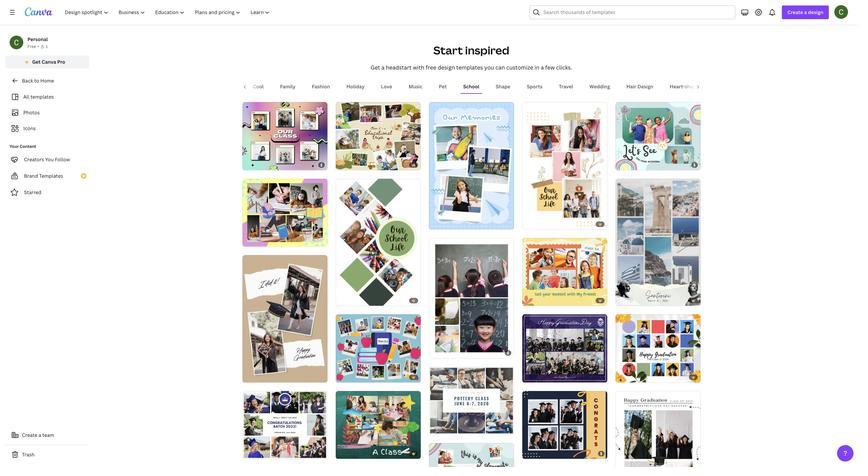 Task type: locate. For each thing, give the bounding box(es) containing it.
0 horizontal spatial get
[[32, 59, 40, 65]]

hair
[[627, 83, 636, 90]]

shape button
[[493, 80, 513, 93]]

design inside create a design dropdown button
[[808, 9, 824, 15]]

sports button
[[524, 80, 545, 93]]

trash
[[22, 452, 35, 459]]

1
[[46, 44, 48, 49]]

brand templates link
[[5, 169, 89, 183]]

light gray modern travel photo collage (portrait) image
[[616, 179, 701, 307]]

create
[[788, 9, 803, 15], [22, 433, 37, 439]]

create inside button
[[22, 433, 37, 439]]

templates down start inspired
[[456, 64, 483, 71]]

templates
[[456, 64, 483, 71], [31, 94, 54, 100]]

colorful playful schoolkids moment photo collage image
[[242, 102, 327, 170]]

0 horizontal spatial create
[[22, 433, 37, 439]]

heart-shaped
[[670, 83, 702, 90]]

get up love button
[[371, 64, 380, 71]]

0 vertical spatial create
[[788, 9, 803, 15]]

shape
[[496, 83, 510, 90]]

create a design
[[788, 9, 824, 15]]

all
[[23, 94, 29, 100]]

free
[[426, 64, 436, 71]]

get canva pro button
[[5, 56, 89, 69]]

0 vertical spatial design
[[808, 9, 824, 15]]

brand templates
[[24, 173, 63, 179]]

top level navigation element
[[60, 5, 276, 19]]

design left christina overa "image"
[[808, 9, 824, 15]]

1 horizontal spatial design
[[808, 9, 824, 15]]

back to home link
[[5, 74, 89, 88]]

None search field
[[530, 5, 736, 19]]

pro
[[57, 59, 65, 65]]

create inside dropdown button
[[788, 9, 803, 15]]

a
[[804, 9, 807, 15], [382, 64, 385, 71], [541, 64, 544, 71], [39, 433, 41, 439]]

$
[[320, 162, 323, 168], [693, 162, 696, 168], [507, 351, 509, 356], [507, 427, 509, 433], [600, 452, 602, 457]]

0 horizontal spatial templates
[[31, 94, 54, 100]]

baby blue cute simple our memories elementary kids photo collage image
[[429, 102, 514, 230]]

sports
[[527, 83, 542, 90]]

design
[[808, 9, 824, 15], [438, 64, 455, 71]]

templates
[[39, 173, 63, 179]]

create a team button
[[5, 429, 89, 443]]

start
[[433, 43, 463, 58]]

create a design button
[[782, 5, 829, 19]]

you
[[484, 64, 494, 71]]

get for get a headstart with free design templates you can customize in a few clicks.
[[371, 64, 380, 71]]

blue simple happy graduation day photo collage image
[[522, 315, 607, 383]]

a for team
[[39, 433, 41, 439]]

1 vertical spatial design
[[438, 64, 455, 71]]

get inside button
[[32, 59, 40, 65]]

family
[[280, 83, 295, 90]]

creators you follow
[[24, 156, 70, 163]]

green cute playful chalk theme school photo collage image
[[336, 392, 421, 460]]

get left the canva
[[32, 59, 40, 65]]

inspired
[[465, 43, 509, 58]]

templates right all
[[31, 94, 54, 100]]

1 horizontal spatial create
[[788, 9, 803, 15]]

all templates
[[23, 94, 54, 100]]

your content
[[10, 144, 36, 150]]

photos link
[[10, 106, 85, 119]]

1 horizontal spatial get
[[371, 64, 380, 71]]

design
[[638, 83, 653, 90]]

creators
[[24, 156, 44, 163]]

love
[[381, 83, 392, 90]]

design right free
[[438, 64, 455, 71]]

0 vertical spatial templates
[[456, 64, 483, 71]]

content
[[20, 144, 36, 150]]

holiday button
[[344, 80, 367, 93]]

$ for "students photo collage"
[[507, 351, 509, 356]]

a inside dropdown button
[[804, 9, 807, 15]]

create for create a team
[[22, 433, 37, 439]]

1 vertical spatial templates
[[31, 94, 54, 100]]

back
[[22, 78, 33, 84]]

$ for pastel blue and pink creative playful kids class activity photo collage
[[693, 162, 696, 168]]

pastel blue and pink creative playful kids classmate photo collage image
[[429, 444, 514, 468]]

canva
[[42, 59, 56, 65]]

1 vertical spatial create
[[22, 433, 37, 439]]

$ for blue and yellow graduation picture photo collage
[[600, 452, 602, 457]]

school button
[[461, 80, 482, 93]]

music button
[[406, 80, 425, 93]]

a inside button
[[39, 433, 41, 439]]

follow
[[55, 156, 70, 163]]

templates inside all templates link
[[31, 94, 54, 100]]

can
[[496, 64, 505, 71]]

wedding button
[[587, 80, 613, 93]]

wedding
[[590, 83, 610, 90]]

holiday
[[347, 83, 365, 90]]

get
[[32, 59, 40, 65], [371, 64, 380, 71]]

free
[[27, 44, 36, 49]]



Task type: vqa. For each thing, say whether or not it's contained in the screenshot.
Reply draft. Add a reply or @mention. text box
no



Task type: describe. For each thing, give the bounding box(es) containing it.
pet button
[[436, 80, 450, 93]]

green and white school life photo collage image
[[336, 179, 421, 307]]

travel button
[[556, 80, 576, 93]]

starred
[[24, 189, 41, 196]]

customize
[[506, 64, 533, 71]]

hair design button
[[624, 80, 656, 93]]

fashion
[[312, 83, 330, 90]]

1 horizontal spatial templates
[[456, 64, 483, 71]]

colorful flower happy graduation photo collage image
[[616, 315, 701, 383]]

team
[[42, 433, 54, 439]]

blue and yellow graduation picture photo collage image
[[522, 392, 607, 460]]

free •
[[27, 44, 39, 49]]

green school students educational trips photo collage image
[[336, 102, 421, 170]]

create a team
[[22, 433, 54, 439]]

you
[[45, 156, 54, 163]]

pet
[[439, 83, 447, 90]]

photos
[[23, 109, 40, 116]]

red college graduation student celebration school congratulations photo collage image
[[242, 392, 327, 460]]

cool
[[253, 83, 264, 90]]

start inspired
[[433, 43, 509, 58]]

starred link
[[5, 186, 89, 200]]

hair design
[[627, 83, 653, 90]]

$ for the 'colorful playful schoolkids moment photo collage' in the top left of the page
[[320, 162, 323, 168]]

music
[[409, 83, 423, 90]]

•
[[37, 44, 39, 49]]

students photo collage image
[[429, 238, 514, 359]]

creators you follow link
[[5, 153, 89, 167]]

home
[[40, 78, 54, 84]]

your
[[10, 144, 19, 150]]

heart-shaped button
[[667, 80, 705, 93]]

brand
[[24, 173, 38, 179]]

a for headstart
[[382, 64, 385, 71]]

Search search field
[[543, 6, 731, 19]]

get for get canva pro
[[32, 59, 40, 65]]

to
[[34, 78, 39, 84]]

icons link
[[10, 122, 85, 135]]

trash link
[[5, 449, 89, 462]]

school
[[463, 83, 479, 90]]

in
[[535, 64, 540, 71]]

headstart
[[386, 64, 412, 71]]

yellow colorful school support photo collage image
[[242, 179, 327, 247]]

personal
[[27, 36, 48, 43]]

christina overa image
[[835, 5, 848, 19]]

all templates link
[[10, 91, 85, 104]]

clicks.
[[556, 64, 572, 71]]

white simple happy graduation photo collage image
[[616, 392, 701, 468]]

travel
[[559, 83, 573, 90]]

few
[[545, 64, 555, 71]]

0 horizontal spatial design
[[438, 64, 455, 71]]

cool button
[[250, 80, 266, 93]]

a for design
[[804, 9, 807, 15]]

with
[[413, 64, 424, 71]]

love button
[[378, 80, 395, 93]]

get canva pro
[[32, 59, 65, 65]]

shaped
[[685, 83, 702, 90]]

school classmates classroom decoration photo collage image
[[336, 315, 421, 383]]

cute pink and yellow school life photo  collage image
[[522, 102, 607, 230]]

get a headstart with free design templates you can customize in a few clicks.
[[371, 64, 572, 71]]

yellow and orange playful schoolkids moment photo collage image
[[522, 238, 607, 306]]

back to home
[[22, 78, 54, 84]]

heart-
[[670, 83, 685, 90]]

icons
[[23, 125, 36, 132]]

family button
[[277, 80, 298, 93]]

$ for simple art pottery class photo collage
[[507, 427, 509, 433]]

beige black and white student graduation photo collage image
[[242, 255, 327, 383]]

simple art pottery class photo collage image
[[429, 367, 514, 435]]

fashion button
[[309, 80, 333, 93]]

create for create a design
[[788, 9, 803, 15]]

pastel blue and pink creative playful kids class activity photo collage image
[[616, 102, 701, 170]]



